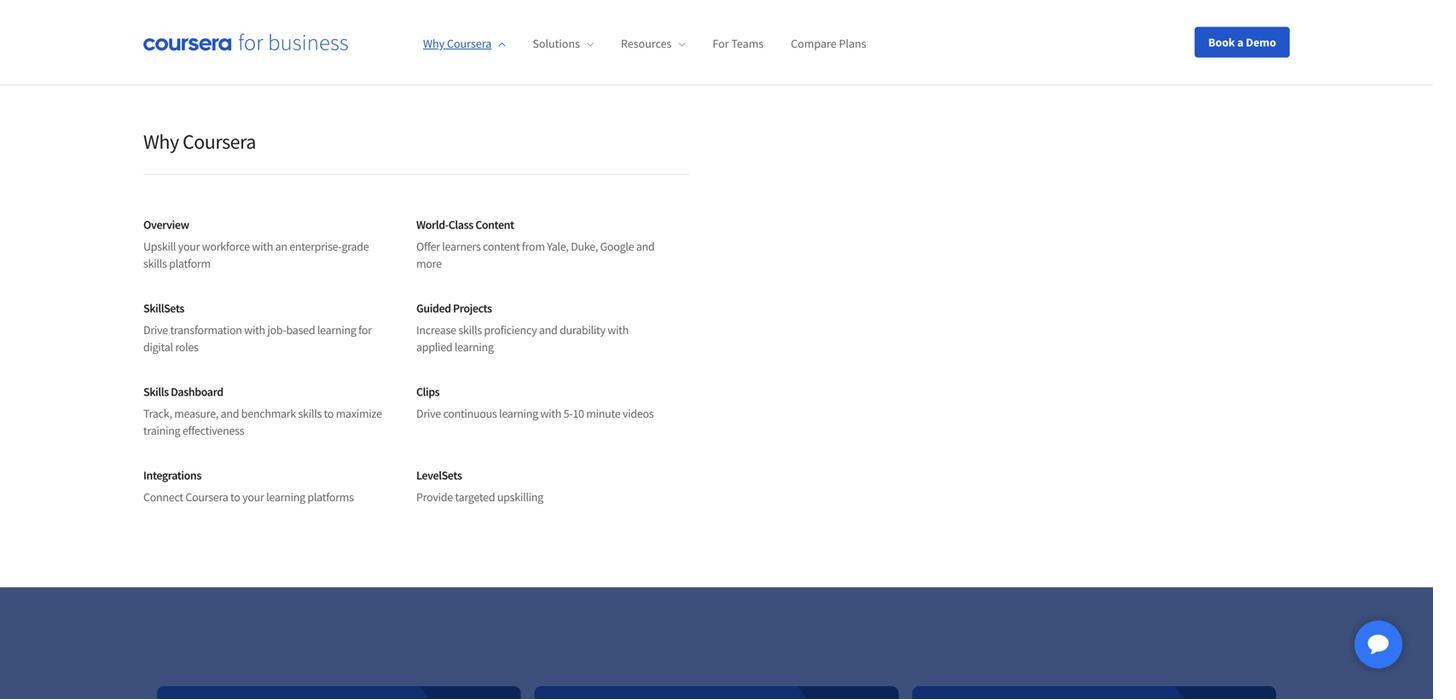 Task type: locate. For each thing, give the bounding box(es) containing it.
advantage
[[996, 209, 1234, 277]]

skills inside guided projects increase skills proficiency and durability with applied learning
[[458, 322, 482, 338]]

1 vertical spatial coursera
[[183, 129, 256, 154]]

track,
[[143, 406, 172, 421]]

talent
[[738, 209, 871, 277]]

with inside the overview upskill your workforce with an enterprise-grade skills platform
[[252, 239, 273, 254]]

contact us link
[[579, 380, 697, 421]]

a
[[1237, 35, 1244, 50]]

why
[[423, 36, 445, 51], [143, 129, 179, 154]]

0 vertical spatial skills
[[143, 256, 167, 271]]

transformation
[[170, 322, 242, 338]]

1 vertical spatial and
[[539, 322, 558, 338]]

and left durability
[[539, 322, 558, 338]]

1 horizontal spatial connect
[[358, 300, 430, 326]]

prepare
[[738, 300, 805, 326]]

skills down upskill
[[143, 256, 167, 271]]

overview
[[143, 217, 189, 232]]

skills right benchmark
[[298, 406, 322, 421]]

1 vertical spatial drive
[[416, 406, 441, 421]]

to down effectiveness
[[230, 490, 240, 505]]

duke,
[[571, 239, 598, 254]]

drive
[[143, 322, 168, 338], [416, 406, 441, 421]]

1 vertical spatial connect
[[143, 490, 183, 505]]

why coursera
[[423, 36, 492, 51], [143, 129, 256, 154]]

0 horizontal spatial drive
[[143, 322, 168, 338]]

connect with our team to learn how you can prepare your business for rapid change.
[[358, 300, 1075, 326]]

1 horizontal spatial why
[[423, 36, 445, 51]]

guided
[[416, 301, 451, 316]]

10
[[573, 406, 584, 421]]

skills down projects
[[458, 322, 482, 338]]

0 horizontal spatial why coursera
[[143, 129, 256, 154]]

measure,
[[174, 406, 218, 421]]

skills inside the skills dashboard track, measure, and benchmark skills to maximize training effectiveness
[[298, 406, 322, 421]]

with right durability
[[608, 322, 629, 338]]

learners
[[442, 239, 481, 254]]

connect down integrations
[[143, 490, 183, 505]]

to
[[557, 300, 575, 326], [324, 406, 334, 421], [230, 490, 240, 505]]

connect
[[358, 300, 430, 326], [143, 490, 183, 505]]

training
[[143, 423, 180, 438]]

rapid
[[959, 300, 1003, 326]]

us
[[656, 392, 669, 409]]

2 vertical spatial to
[[230, 490, 240, 505]]

and
[[636, 239, 655, 254], [539, 322, 558, 338], [221, 406, 239, 421]]

drive for drive transformation with job-based learning for digital roles
[[143, 322, 168, 338]]

skills inside the overview upskill your workforce with an enterprise-grade skills platform
[[143, 256, 167, 271]]

and inside the skills dashboard track, measure, and benchmark skills to maximize training effectiveness
[[221, 406, 239, 421]]

your left platforms
[[242, 490, 264, 505]]

1 vertical spatial skills
[[458, 322, 482, 338]]

with left job-
[[244, 322, 265, 338]]

for left rapid
[[931, 300, 955, 326]]

maximize
[[336, 406, 382, 421]]

to left maximize
[[324, 406, 334, 421]]

content
[[475, 217, 514, 232]]

targeted
[[455, 490, 495, 505]]

2 vertical spatial coursera
[[185, 490, 228, 505]]

learning
[[317, 322, 356, 338], [455, 340, 494, 355], [499, 406, 538, 421], [266, 490, 305, 505]]

learning inside integrations connect coursera to your learning platforms
[[266, 490, 305, 505]]

effectiveness
[[182, 423, 244, 438]]

let's talk about making talent your advantage
[[200, 209, 1234, 277]]

drive inside the skillsets drive transformation with job-based learning for digital roles
[[143, 322, 168, 338]]

more
[[416, 256, 442, 271]]

learning left platforms
[[266, 490, 305, 505]]

for
[[931, 300, 955, 326], [358, 322, 372, 338]]

1 horizontal spatial and
[[539, 322, 558, 338]]

0 vertical spatial and
[[636, 239, 655, 254]]

and inside guided projects increase skills proficiency and durability with applied learning
[[539, 322, 558, 338]]

2 horizontal spatial and
[[636, 239, 655, 254]]

1 vertical spatial why
[[143, 129, 179, 154]]

0 vertical spatial why
[[423, 36, 445, 51]]

drive inside clips drive continuous learning with 5-10 minute videos
[[416, 406, 441, 421]]

your up platform
[[178, 239, 200, 254]]

2 horizontal spatial skills
[[458, 322, 482, 338]]

and inside world-class content offer learners content from yale, duke, google and more
[[636, 239, 655, 254]]

0 vertical spatial why coursera
[[423, 36, 492, 51]]

coursera inside integrations connect coursera to your learning platforms
[[185, 490, 228, 505]]

drive down clips
[[416, 406, 441, 421]]

and right google
[[636, 239, 655, 254]]

1 horizontal spatial to
[[324, 406, 334, 421]]

and up effectiveness
[[221, 406, 239, 421]]

connect up applied at the left
[[358, 300, 430, 326]]

plans
[[839, 36, 866, 51]]

for right the based
[[358, 322, 372, 338]]

with left our
[[434, 300, 472, 326]]

2 vertical spatial and
[[221, 406, 239, 421]]

learning right the based
[[317, 322, 356, 338]]

2 vertical spatial skills
[[298, 406, 322, 421]]

why coursera link
[[423, 36, 505, 51]]

with left 5-
[[540, 406, 561, 421]]

minute
[[586, 406, 620, 421]]

yale,
[[547, 239, 569, 254]]

0 horizontal spatial to
[[230, 490, 240, 505]]

drive for drive continuous learning with 5-10 minute videos
[[416, 406, 441, 421]]

0 vertical spatial to
[[557, 300, 575, 326]]

google
[[600, 239, 634, 254]]

skillsets
[[143, 301, 184, 316]]

0 vertical spatial connect
[[358, 300, 430, 326]]

drive up the digital
[[143, 322, 168, 338]]

your
[[882, 209, 985, 277], [178, 239, 200, 254], [809, 300, 848, 326], [242, 490, 264, 505]]

clips drive continuous learning with 5-10 minute videos
[[416, 384, 654, 421]]

to left learn
[[557, 300, 575, 326]]

durability
[[560, 322, 605, 338]]

1 vertical spatial to
[[324, 406, 334, 421]]

0 horizontal spatial and
[[221, 406, 239, 421]]

1 horizontal spatial for
[[931, 300, 955, 326]]

provide
[[416, 490, 453, 505]]

our
[[476, 300, 505, 326]]

clips
[[416, 384, 440, 400]]

learning down our
[[455, 340, 494, 355]]

to inside the skills dashboard track, measure, and benchmark skills to maximize training effectiveness
[[324, 406, 334, 421]]

integrations connect coursera to your learning platforms
[[143, 468, 354, 505]]

0 horizontal spatial connect
[[143, 490, 183, 505]]

0 horizontal spatial for
[[358, 322, 372, 338]]

solutions link
[[533, 36, 594, 51]]

from
[[522, 239, 545, 254]]

skills
[[143, 256, 167, 271], [458, 322, 482, 338], [298, 406, 322, 421]]

1 horizontal spatial skills
[[298, 406, 322, 421]]

resources link
[[621, 36, 685, 51]]

learning right continuous
[[499, 406, 538, 421]]

projects
[[453, 301, 492, 316]]

class
[[449, 217, 473, 232]]

book
[[1208, 35, 1235, 50]]

with left an
[[252, 239, 273, 254]]

0 vertical spatial drive
[[143, 322, 168, 338]]

your inside the overview upskill your workforce with an enterprise-grade skills platform
[[178, 239, 200, 254]]

0 horizontal spatial skills
[[143, 256, 167, 271]]

coursera
[[447, 36, 492, 51], [183, 129, 256, 154], [185, 490, 228, 505]]

1 horizontal spatial drive
[[416, 406, 441, 421]]

let's
[[200, 209, 304, 277]]



Task type: vqa. For each thing, say whether or not it's contained in the screenshot.
'design,'
no



Task type: describe. For each thing, give the bounding box(es) containing it.
business
[[852, 300, 927, 326]]

your right prepare
[[809, 300, 848, 326]]

book a demo
[[1208, 35, 1276, 50]]

skillsets drive transformation with job-based learning for digital roles
[[143, 301, 372, 355]]

integrations
[[143, 468, 201, 483]]

compare plans link
[[791, 36, 866, 51]]

job-
[[267, 322, 286, 338]]

platforms
[[307, 490, 354, 505]]

you
[[668, 300, 699, 326]]

increase
[[416, 322, 456, 338]]

overview upskill your workforce with an enterprise-grade skills platform
[[143, 217, 369, 271]]

for teams
[[713, 36, 764, 51]]

world-class content offer learners content from yale, duke, google and more
[[416, 217, 655, 271]]

demo
[[1246, 35, 1276, 50]]

can
[[703, 300, 734, 326]]

contact us
[[607, 392, 669, 409]]

how
[[627, 300, 663, 326]]

grade
[[342, 239, 369, 254]]

making
[[557, 209, 727, 277]]

1 horizontal spatial why coursera
[[423, 36, 492, 51]]

solutions
[[533, 36, 580, 51]]

2 horizontal spatial to
[[557, 300, 575, 326]]

an
[[275, 239, 287, 254]]

1 vertical spatial why coursera
[[143, 129, 256, 154]]

resources
[[621, 36, 672, 51]]

change.
[[1008, 300, 1075, 326]]

connect inside integrations connect coursera to your learning platforms
[[143, 490, 183, 505]]

to inside integrations connect coursera to your learning platforms
[[230, 490, 240, 505]]

5-
[[564, 406, 573, 421]]

benchmark
[[241, 406, 296, 421]]

based
[[286, 322, 315, 338]]

levelsets provide targeted upskilling
[[416, 468, 543, 505]]

continuous
[[443, 406, 497, 421]]

compare
[[791, 36, 837, 51]]

with inside guided projects increase skills proficiency and durability with applied learning
[[608, 322, 629, 338]]

contact
[[607, 392, 653, 409]]

team
[[509, 300, 553, 326]]

0 horizontal spatial why
[[143, 129, 179, 154]]

with inside the skillsets drive transformation with job-based learning for digital roles
[[244, 322, 265, 338]]

your up business
[[882, 209, 985, 277]]

skills dashboard track, measure, and benchmark skills to maximize training effectiveness
[[143, 384, 382, 438]]

proficiency
[[484, 322, 537, 338]]

upskill
[[143, 239, 176, 254]]

levelsets
[[416, 468, 462, 483]]

learning inside guided projects increase skills proficiency and durability with applied learning
[[455, 340, 494, 355]]

enterprise-
[[289, 239, 342, 254]]

book a demo button
[[1195, 27, 1290, 58]]

roles
[[175, 340, 198, 355]]

upskilling
[[497, 490, 543, 505]]

learning inside clips drive continuous learning with 5-10 minute videos
[[499, 406, 538, 421]]

content
[[483, 239, 520, 254]]

platform
[[169, 256, 211, 271]]

0 vertical spatial coursera
[[447, 36, 492, 51]]

for
[[713, 36, 729, 51]]

coursera for business image
[[143, 34, 348, 51]]

compare plans
[[791, 36, 866, 51]]

about
[[411, 209, 546, 277]]

digital
[[143, 340, 173, 355]]

guided projects increase skills proficiency and durability with applied learning
[[416, 301, 629, 355]]

learn
[[579, 300, 623, 326]]

videos
[[623, 406, 654, 421]]

for teams link
[[713, 36, 764, 51]]

with inside clips drive continuous learning with 5-10 minute videos
[[540, 406, 561, 421]]

offer
[[416, 239, 440, 254]]

for inside the skillsets drive transformation with job-based learning for digital roles
[[358, 322, 372, 338]]

applied
[[416, 340, 452, 355]]

learning inside the skillsets drive transformation with job-based learning for digital roles
[[317, 322, 356, 338]]

world-
[[416, 217, 449, 232]]

workforce
[[202, 239, 250, 254]]

teams
[[731, 36, 764, 51]]

dashboard
[[171, 384, 223, 400]]

skills
[[143, 384, 169, 400]]

your inside integrations connect coursera to your learning platforms
[[242, 490, 264, 505]]

talk
[[315, 209, 400, 277]]



